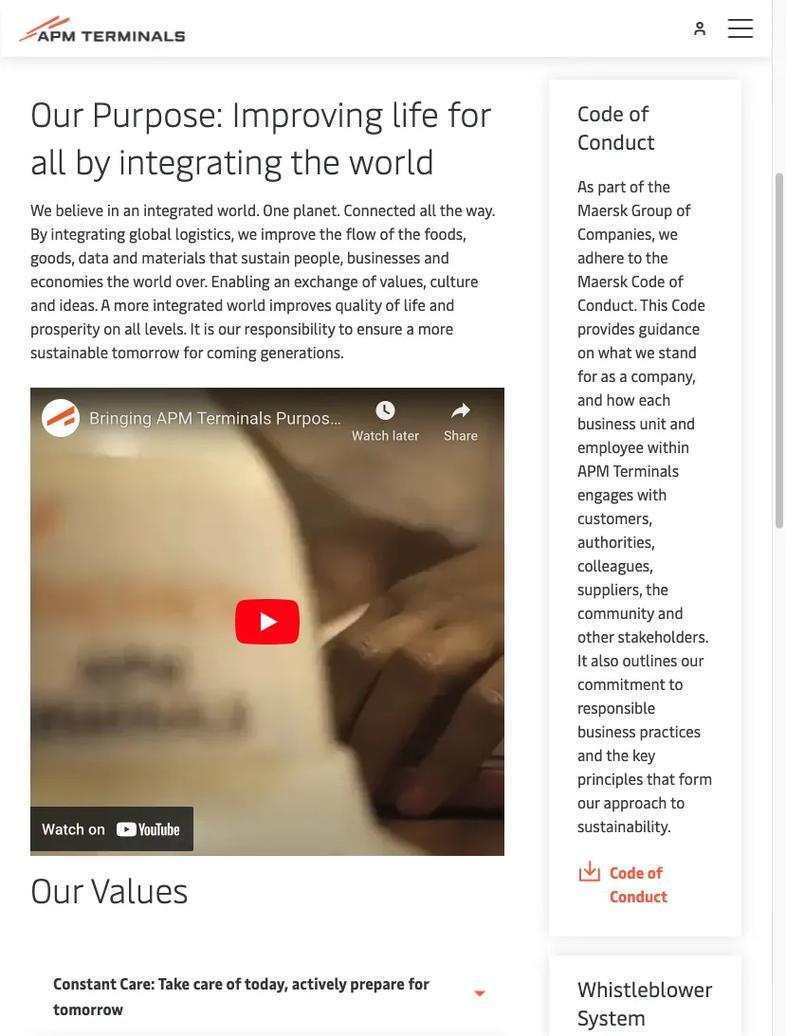 Task type: vqa. For each thing, say whether or not it's contained in the screenshot.
It within We believe in an integrated world. One planet. Connected all the way. By integrating global logistics, we improve the flow of the foods, goods, data and materials that sustain people, businesses and economies the world over. Enabling an exchange of values, culture and ideas. A more integrated world improves quality of life and prosperity on all levels. It is our responsibility to ensure a more sustainable tomorrow for coming generations.
yes



Task type: locate. For each thing, give the bounding box(es) containing it.
0 vertical spatial business
[[577, 413, 636, 434]]

that up enabling
[[209, 247, 237, 268]]

1 vertical spatial tomorrow
[[53, 999, 123, 1020]]

0 vertical spatial our
[[30, 90, 83, 136]]

conduct.
[[577, 295, 637, 315]]

our inside our purpose: improving life for all by integrating the world
[[30, 90, 83, 136]]

enabling
[[211, 271, 270, 292]]

0 horizontal spatial we
[[238, 224, 257, 244]]

our down principles
[[577, 793, 600, 813]]

0 vertical spatial a
[[406, 319, 414, 339]]

of
[[629, 99, 649, 127], [630, 176, 644, 197], [676, 200, 691, 220], [380, 224, 394, 244], [362, 271, 376, 292], [669, 271, 683, 292], [385, 295, 400, 315], [647, 863, 663, 883], [226, 974, 241, 994]]

1 vertical spatial all
[[420, 200, 436, 220]]

our for our values
[[30, 867, 83, 913]]

0 vertical spatial life
[[392, 90, 439, 136]]

tomorrow down levels.
[[112, 342, 180, 363]]

0 vertical spatial that
[[209, 247, 237, 268]]

the down companies,
[[646, 247, 668, 268]]

flow
[[346, 224, 376, 244]]

0 vertical spatial all
[[30, 137, 66, 183]]

to down quality
[[339, 319, 353, 339]]

all left by
[[30, 137, 66, 183]]

our for our purpose: improving life for all by integrating the world
[[30, 90, 83, 136]]

generations.
[[260, 342, 344, 363]]

world up connected
[[349, 137, 435, 183]]

we inside we believe in an integrated world. one planet. connected all the way. by integrating global logistics, we improve the flow of the foods, goods, data and materials that sustain people, businesses and economies the world over. enabling an exchange of values, culture and ideas. a more integrated world improves quality of life and prosperity on all levels. it is our responsibility to ensure a more sustainable tomorrow for coming generations.
[[238, 224, 257, 244]]

2 vertical spatial all
[[124, 319, 141, 339]]

conduct up part
[[577, 128, 655, 156]]

1 vertical spatial more
[[418, 319, 453, 339]]

the right suppliers,
[[646, 579, 668, 600]]

by
[[30, 224, 47, 244]]

ideas.
[[59, 295, 98, 315]]

1 vertical spatial business
[[577, 722, 636, 742]]

2 horizontal spatial world
[[349, 137, 435, 183]]

unit
[[640, 413, 666, 434]]

exchange
[[294, 271, 358, 292]]

code
[[577, 99, 624, 127], [631, 271, 665, 292], [672, 295, 705, 315], [610, 863, 644, 883]]

0 vertical spatial on
[[104, 319, 121, 339]]

maersk down the adhere
[[577, 271, 628, 292]]

1 vertical spatial a
[[619, 366, 627, 386]]

to
[[628, 247, 642, 268], [339, 319, 353, 339], [669, 674, 683, 695], [670, 793, 685, 813]]

0 vertical spatial more
[[114, 295, 149, 315]]

tomorrow
[[112, 342, 180, 363], [53, 999, 123, 1020]]

1 horizontal spatial a
[[619, 366, 627, 386]]

1 vertical spatial our
[[681, 650, 704, 671]]

a right the as
[[619, 366, 627, 386]]

global
[[129, 224, 171, 244]]

1 vertical spatial world
[[133, 271, 172, 292]]

1 horizontal spatial our
[[577, 793, 600, 813]]

2 our from the top
[[30, 867, 83, 913]]

tomorrow down constant
[[53, 999, 123, 1020]]

1 horizontal spatial it
[[577, 650, 587, 671]]

2 business from the top
[[577, 722, 636, 742]]

world down materials
[[133, 271, 172, 292]]

our up by
[[30, 90, 83, 136]]

we
[[30, 200, 52, 220]]

engages
[[577, 485, 634, 505]]

integrating up world.
[[119, 137, 282, 183]]

guidance
[[639, 319, 700, 339]]

commitment
[[577, 674, 665, 695]]

a
[[406, 319, 414, 339], [619, 366, 627, 386]]

code of conduct inside code of conduct link
[[610, 863, 668, 907]]

the up businesses
[[398, 224, 421, 244]]

world.
[[217, 200, 259, 220]]

business down responsible
[[577, 722, 636, 742]]

1 horizontal spatial all
[[124, 319, 141, 339]]

we down world.
[[238, 224, 257, 244]]

1 vertical spatial our
[[30, 867, 83, 913]]

0 horizontal spatial an
[[123, 200, 140, 220]]

it left is
[[190, 319, 200, 339]]

on down the a
[[104, 319, 121, 339]]

for inside we believe in an integrated world. one planet. connected all the way. by integrating global logistics, we improve the flow of the foods, goods, data and materials that sustain people, businesses and economies the world over. enabling an exchange of values, culture and ideas. a more integrated world improves quality of life and prosperity on all levels. it is our responsibility to ensure a more sustainable tomorrow for coming generations.
[[183, 342, 203, 363]]

goods,
[[30, 247, 75, 268]]

1 vertical spatial that
[[647, 769, 675, 789]]

the up principles
[[606, 745, 629, 766]]

business up employee
[[577, 413, 636, 434]]

and up prosperity
[[30, 295, 56, 315]]

business
[[577, 413, 636, 434], [577, 722, 636, 742]]

values
[[91, 867, 188, 913]]

maersk down part
[[577, 200, 628, 220]]

0 horizontal spatial a
[[406, 319, 414, 339]]

data
[[78, 247, 109, 268]]

1 vertical spatial it
[[577, 650, 587, 671]]

all
[[30, 137, 66, 183], [420, 200, 436, 220], [124, 319, 141, 339]]

actively
[[292, 974, 347, 994]]

on inside as part of the maersk group of companies, we adhere to the maersk code of conduct. this code provides guidance on what we stand for as a company, and how each business unit and employee within apm terminals engages with customers, authorities, colleagues, suppliers, the community and other stakeholders. it also outlines our commitment to responsible business practices and the key principles that form our approach to sustainability.
[[577, 342, 594, 363]]

we down group
[[658, 224, 678, 244]]

constant
[[53, 974, 116, 994]]

our right is
[[218, 319, 241, 339]]

our values
[[30, 867, 188, 913]]

0 vertical spatial an
[[123, 200, 140, 220]]

code of conduct down sustainability.
[[610, 863, 668, 907]]

integrating inside our purpose: improving life for all by integrating the world
[[119, 137, 282, 183]]

to down companies,
[[628, 247, 642, 268]]

more down culture
[[418, 319, 453, 339]]

1 vertical spatial maersk
[[577, 271, 628, 292]]

conduct down sustainability.
[[610, 887, 668, 907]]

1 vertical spatial life
[[404, 295, 426, 315]]

stakeholders.
[[618, 627, 708, 647]]

1 vertical spatial on
[[577, 342, 594, 363]]

0 horizontal spatial world
[[133, 271, 172, 292]]

world inside our purpose: improving life for all by integrating the world
[[349, 137, 435, 183]]

for inside our purpose: improving life for all by integrating the world
[[448, 90, 491, 136]]

0 horizontal spatial our
[[218, 319, 241, 339]]

our left values
[[30, 867, 83, 913]]

to inside we believe in an integrated world. one planet. connected all the way. by integrating global logistics, we improve the flow of the foods, goods, data and materials that sustain people, businesses and economies the world over. enabling an exchange of values, culture and ideas. a more integrated world improves quality of life and prosperity on all levels. it is our responsibility to ensure a more sustainable tomorrow for coming generations.
[[339, 319, 353, 339]]

code up part
[[577, 99, 624, 127]]

that
[[209, 247, 237, 268], [647, 769, 675, 789]]

the
[[290, 137, 340, 183], [648, 176, 670, 197], [440, 200, 462, 220], [319, 224, 342, 244], [398, 224, 421, 244], [646, 247, 668, 268], [107, 271, 129, 292], [646, 579, 668, 600], [606, 745, 629, 766]]

integrating
[[119, 137, 282, 183], [51, 224, 125, 244]]

0 vertical spatial our
[[218, 319, 241, 339]]

our down stakeholders.
[[681, 650, 704, 671]]

1 horizontal spatial we
[[635, 342, 655, 363]]

on left what
[[577, 342, 594, 363]]

code of conduct up part
[[577, 99, 655, 156]]

it
[[190, 319, 200, 339], [577, 650, 587, 671]]

an right in
[[123, 200, 140, 220]]

0 horizontal spatial that
[[209, 247, 237, 268]]

maersk
[[577, 200, 628, 220], [577, 271, 628, 292]]

0 vertical spatial maersk
[[577, 200, 628, 220]]

2 horizontal spatial our
[[681, 650, 704, 671]]

an down sustain
[[274, 271, 290, 292]]

a right ensure
[[406, 319, 414, 339]]

all inside our purpose: improving life for all by integrating the world
[[30, 137, 66, 183]]

stand
[[659, 342, 697, 363]]

by
[[75, 137, 110, 183]]

1 horizontal spatial more
[[418, 319, 453, 339]]

more right the a
[[114, 295, 149, 315]]

1 vertical spatial code of conduct
[[610, 863, 668, 907]]

2 horizontal spatial all
[[420, 200, 436, 220]]

world
[[349, 137, 435, 183], [133, 271, 172, 292], [227, 295, 266, 315]]

coming
[[207, 342, 257, 363]]

it left also
[[577, 650, 587, 671]]

company,
[[631, 366, 695, 386]]

customers,
[[577, 508, 652, 529]]

for
[[448, 90, 491, 136], [183, 342, 203, 363], [577, 366, 597, 386], [408, 974, 430, 994]]

tomorrow inside we believe in an integrated world. one planet. connected all the way. by integrating global logistics, we improve the flow of the foods, goods, data and materials that sustain people, businesses and economies the world over. enabling an exchange of values, culture and ideas. a more integrated world improves quality of life and prosperity on all levels. it is our responsibility to ensure a more sustainable tomorrow for coming generations.
[[112, 342, 180, 363]]

we
[[238, 224, 257, 244], [658, 224, 678, 244], [635, 342, 655, 363]]

today,
[[244, 974, 288, 994]]

code of conduct
[[577, 99, 655, 156], [610, 863, 668, 907]]

group
[[631, 200, 673, 220]]

approach
[[604, 793, 667, 813]]

within
[[647, 437, 689, 458]]

materials
[[142, 247, 206, 268]]

practices
[[640, 722, 701, 742]]

that inside we believe in an integrated world. one planet. connected all the way. by integrating global logistics, we improve the flow of the foods, goods, data and materials that sustain people, businesses and economies the world over. enabling an exchange of values, culture and ideas. a more integrated world improves quality of life and prosperity on all levels. it is our responsibility to ensure a more sustainable tomorrow for coming generations.
[[209, 247, 237, 268]]

1 vertical spatial conduct
[[610, 887, 668, 907]]

and down foods,
[[424, 247, 449, 268]]

0 vertical spatial tomorrow
[[112, 342, 180, 363]]

integrated up logistics,
[[143, 200, 214, 220]]

0 horizontal spatial all
[[30, 137, 66, 183]]

0 horizontal spatial more
[[114, 295, 149, 315]]

0 horizontal spatial on
[[104, 319, 121, 339]]

that down the key
[[647, 769, 675, 789]]

world down enabling
[[227, 295, 266, 315]]

all left levels.
[[124, 319, 141, 339]]

we believe in an integrated world. one planet. connected all the way. by integrating global logistics, we improve the flow of the foods, goods, data and materials that sustain people, businesses and economies the world over. enabling an exchange of values, culture and ideas. a more integrated world improves quality of life and prosperity on all levels. it is our responsibility to ensure a more sustainable tomorrow for coming generations.
[[30, 200, 495, 363]]

1 vertical spatial integrating
[[51, 224, 125, 244]]

2 vertical spatial world
[[227, 295, 266, 315]]

part
[[598, 176, 626, 197]]

integrating up data
[[51, 224, 125, 244]]

2 vertical spatial our
[[577, 793, 600, 813]]

and up the 'within'
[[670, 413, 695, 434]]

integrated down the over.
[[153, 295, 223, 315]]

more
[[114, 295, 149, 315], [418, 319, 453, 339]]

also
[[591, 650, 619, 671]]

1 horizontal spatial world
[[227, 295, 266, 315]]

0 vertical spatial world
[[349, 137, 435, 183]]

0 horizontal spatial it
[[190, 319, 200, 339]]

0 vertical spatial integrating
[[119, 137, 282, 183]]

whistleblower
[[577, 975, 712, 1003]]

and up principles
[[577, 745, 603, 766]]

economies
[[30, 271, 103, 292]]

we up company,
[[635, 342, 655, 363]]

the up group
[[648, 176, 670, 197]]

our inside we believe in an integrated world. one planet. connected all the way. by integrating global logistics, we improve the flow of the foods, goods, data and materials that sustain people, businesses and economies the world over. enabling an exchange of values, culture and ideas. a more integrated world improves quality of life and prosperity on all levels. it is our responsibility to ensure a more sustainable tomorrow for coming generations.
[[218, 319, 241, 339]]

the down improving
[[290, 137, 340, 183]]

1 business from the top
[[577, 413, 636, 434]]

1 horizontal spatial that
[[647, 769, 675, 789]]

0 vertical spatial it
[[190, 319, 200, 339]]

tomorrow inside the "constant care: take care of today, actively prepare for tomorrow"
[[53, 999, 123, 1020]]

on
[[104, 319, 121, 339], [577, 342, 594, 363]]

1 horizontal spatial on
[[577, 342, 594, 363]]

all up foods,
[[420, 200, 436, 220]]

1 our from the top
[[30, 90, 83, 136]]

and up stakeholders.
[[658, 603, 683, 623]]

the up people,
[[319, 224, 342, 244]]

culture
[[430, 271, 478, 292]]

community
[[577, 603, 654, 623]]

0 vertical spatial integrated
[[143, 200, 214, 220]]

1 vertical spatial an
[[274, 271, 290, 292]]

code of conduct link
[[577, 861, 713, 909]]

life inside our purpose: improving life for all by integrating the world
[[392, 90, 439, 136]]



Task type: describe. For each thing, give the bounding box(es) containing it.
provides
[[577, 319, 635, 339]]

purpose:
[[92, 90, 223, 136]]

improving
[[232, 90, 383, 136]]

improves
[[269, 295, 331, 315]]

on inside we believe in an integrated world. one planet. connected all the way. by integrating global logistics, we improve the flow of the foods, goods, data and materials that sustain people, businesses and economies the world over. enabling an exchange of values, culture and ideas. a more integrated world improves quality of life and prosperity on all levels. it is our responsibility to ensure a more sustainable tomorrow for coming generations.
[[104, 319, 121, 339]]

a inside we believe in an integrated world. one planet. connected all the way. by integrating global logistics, we improve the flow of the foods, goods, data and materials that sustain people, businesses and economies the world over. enabling an exchange of values, culture and ideas. a more integrated world improves quality of life and prosperity on all levels. it is our responsibility to ensure a more sustainable tomorrow for coming generations.
[[406, 319, 414, 339]]

is
[[204, 319, 214, 339]]

sustain
[[241, 247, 290, 268]]

code up this
[[631, 271, 665, 292]]

way.
[[466, 200, 495, 220]]

believe
[[55, 200, 103, 220]]

foods,
[[424, 224, 466, 244]]

each
[[639, 390, 671, 410]]

businesses
[[347, 247, 420, 268]]

planet.
[[293, 200, 340, 220]]

life inside we believe in an integrated world. one planet. connected all the way. by integrating global logistics, we improve the flow of the foods, goods, data and materials that sustain people, businesses and economies the world over. enabling an exchange of values, culture and ideas. a more integrated world improves quality of life and prosperity on all levels. it is our responsibility to ensure a more sustainable tomorrow for coming generations.
[[404, 295, 426, 315]]

a inside as part of the maersk group of companies, we adhere to the maersk code of conduct. this code provides guidance on what we stand for as a company, and how each business unit and employee within apm terminals engages with customers, authorities, colleagues, suppliers, the community and other stakeholders. it also outlines our commitment to responsible business practices and the key principles that form our approach to sustainability.
[[619, 366, 627, 386]]

to down outlines
[[669, 674, 683, 695]]

improve
[[261, 224, 316, 244]]

care:
[[120, 974, 155, 994]]

responsible
[[577, 698, 655, 718]]

over.
[[176, 271, 207, 292]]

integrating inside we believe in an integrated world. one planet. connected all the way. by integrating global logistics, we improve the flow of the foods, goods, data and materials that sustain people, businesses and economies the world over. enabling an exchange of values, culture and ideas. a more integrated world improves quality of life and prosperity on all levels. it is our responsibility to ensure a more sustainable tomorrow for coming generations.
[[51, 224, 125, 244]]

values,
[[380, 271, 426, 292]]

connected
[[344, 200, 416, 220]]

prosperity
[[30, 319, 100, 339]]

terminals
[[613, 461, 679, 481]]

levels.
[[145, 319, 187, 339]]

whistleblower system
[[577, 975, 712, 1032]]

sustainable
[[30, 342, 108, 363]]

and down the as
[[577, 390, 603, 410]]

quality
[[335, 295, 382, 315]]

for inside the "constant care: take care of today, actively prepare for tomorrow"
[[408, 974, 430, 994]]

code up guidance at right
[[672, 295, 705, 315]]

code down sustainability.
[[610, 863, 644, 883]]

colleagues,
[[577, 556, 653, 576]]

the up foods,
[[440, 200, 462, 220]]

and right data
[[113, 247, 138, 268]]

take
[[158, 974, 190, 994]]

adhere
[[577, 247, 624, 268]]

suppliers,
[[577, 579, 642, 600]]

1 vertical spatial integrated
[[153, 295, 223, 315]]

one
[[263, 200, 289, 220]]

for inside as part of the maersk group of companies, we adhere to the maersk code of conduct. this code provides guidance on what we stand for as a company, and how each business unit and employee within apm terminals engages with customers, authorities, colleagues, suppliers, the community and other stakeholders. it also outlines our commitment to responsible business practices and the key principles that form our approach to sustainability.
[[577, 366, 597, 386]]

as
[[577, 176, 594, 197]]

1 maersk from the top
[[577, 200, 628, 220]]

care
[[193, 974, 223, 994]]

key
[[632, 745, 655, 766]]

2 maersk from the top
[[577, 271, 628, 292]]

our purpose: improving life for all by integrating the world
[[30, 90, 491, 183]]

the up the a
[[107, 271, 129, 292]]

with
[[637, 485, 667, 505]]

in
[[107, 200, 119, 220]]

as
[[601, 366, 616, 386]]

apm
[[577, 461, 610, 481]]

2 horizontal spatial we
[[658, 224, 678, 244]]

ensure
[[357, 319, 403, 339]]

companies,
[[577, 224, 655, 244]]

principles
[[577, 769, 643, 789]]

outlines
[[622, 650, 677, 671]]

how
[[606, 390, 635, 410]]

it inside as part of the maersk group of companies, we adhere to the maersk code of conduct. this code provides guidance on what we stand for as a company, and how each business unit and employee within apm terminals engages with customers, authorities, colleagues, suppliers, the community and other stakeholders. it also outlines our commitment to responsible business practices and the key principles that form our approach to sustainability.
[[577, 650, 587, 671]]

other
[[577, 627, 614, 647]]

to down form
[[670, 793, 685, 813]]

of inside the "constant care: take care of today, actively prepare for tomorrow"
[[226, 974, 241, 994]]

authorities,
[[577, 532, 655, 552]]

this
[[640, 295, 668, 315]]

form
[[679, 769, 712, 789]]

prepare
[[350, 974, 405, 994]]

a
[[101, 295, 110, 315]]

system
[[577, 1004, 646, 1032]]

and down culture
[[429, 295, 455, 315]]

the inside our purpose: improving life for all by integrating the world
[[290, 137, 340, 183]]

what
[[598, 342, 632, 363]]

that inside as part of the maersk group of companies, we adhere to the maersk code of conduct. this code provides guidance on what we stand for as a company, and how each business unit and employee within apm terminals engages with customers, authorities, colleagues, suppliers, the community and other stakeholders. it also outlines our commitment to responsible business practices and the key principles that form our approach to sustainability.
[[647, 769, 675, 789]]

constant care: take care of today, actively prepare for tomorrow button
[[30, 952, 504, 1036]]

0 vertical spatial code of conduct
[[577, 99, 655, 156]]

people,
[[294, 247, 343, 268]]

logistics,
[[175, 224, 234, 244]]

it inside we believe in an integrated world. one planet. connected all the way. by integrating global logistics, we improve the flow of the foods, goods, data and materials that sustain people, businesses and economies the world over. enabling an exchange of values, culture and ideas. a more integrated world improves quality of life and prosperity on all levels. it is our responsibility to ensure a more sustainable tomorrow for coming generations.
[[190, 319, 200, 339]]

as part of the maersk group of companies, we adhere to the maersk code of conduct. this code provides guidance on what we stand for as a company, and how each business unit and employee within apm terminals engages with customers, authorities, colleagues, suppliers, the community and other stakeholders. it also outlines our commitment to responsible business practices and the key principles that form our approach to sustainability.
[[577, 176, 712, 837]]

sustainability.
[[577, 816, 671, 837]]

0 vertical spatial conduct
[[577, 128, 655, 156]]

1 horizontal spatial an
[[274, 271, 290, 292]]

constant care: take care of today, actively prepare for tomorrow
[[53, 974, 430, 1020]]

responsibility
[[244, 319, 335, 339]]

employee
[[577, 437, 644, 458]]



